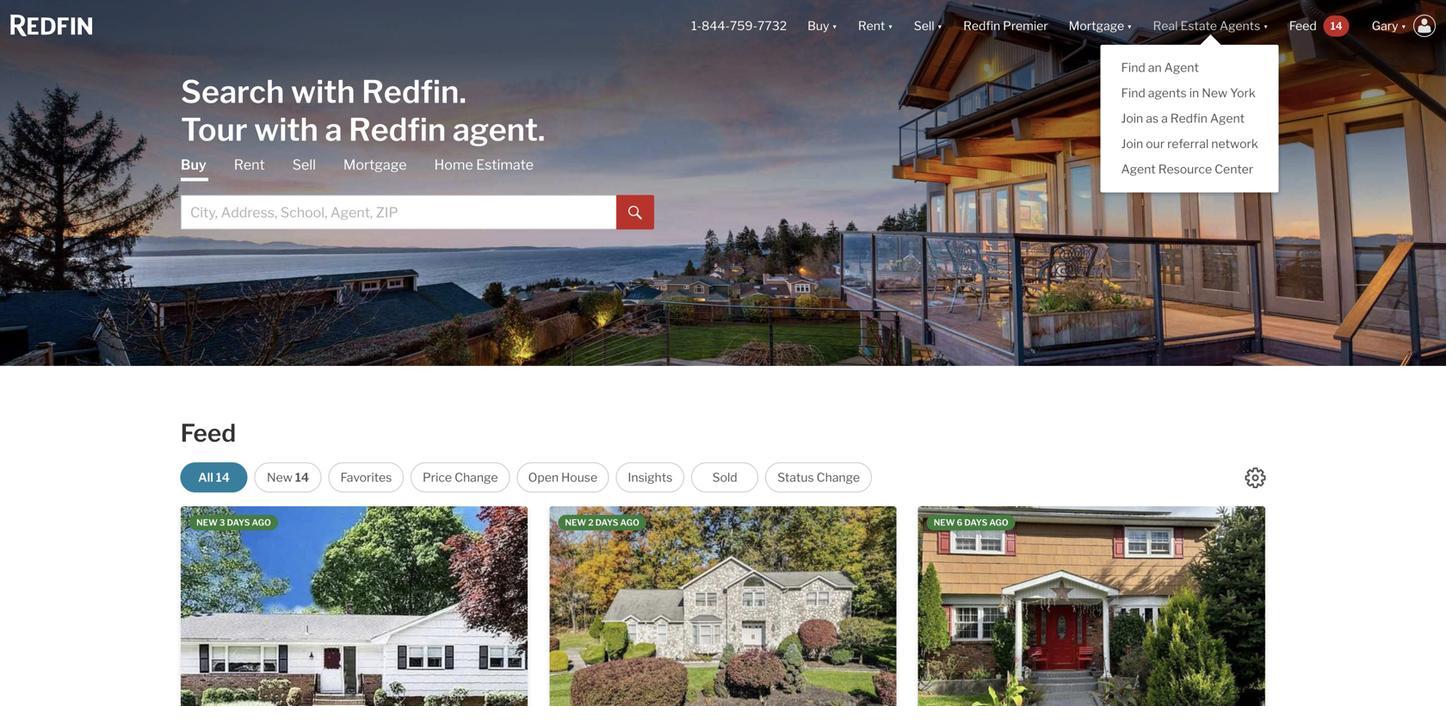 Task type: describe. For each thing, give the bounding box(es) containing it.
buy ▾
[[808, 18, 838, 33]]

1-844-759-7732
[[692, 18, 787, 33]]

all
[[198, 470, 213, 485]]

change for status change
[[817, 470, 860, 485]]

1-
[[692, 18, 702, 33]]

open house
[[528, 470, 598, 485]]

Insights radio
[[616, 462, 685, 493]]

agents
[[1220, 18, 1261, 33]]

our
[[1147, 137, 1165, 151]]

buy ▾ button
[[808, 0, 838, 52]]

sell link
[[293, 155, 316, 174]]

▾ for rent ▾
[[888, 18, 894, 33]]

home estimate link
[[434, 155, 534, 174]]

▾ for sell ▾
[[938, 18, 943, 33]]

▾ for buy ▾
[[832, 18, 838, 33]]

rent ▾ button
[[859, 0, 894, 52]]

1 vertical spatial feed
[[181, 419, 236, 448]]

844-
[[702, 18, 730, 33]]

mortgage for mortgage ▾
[[1069, 18, 1125, 33]]

redfin inside redfin premier button
[[964, 18, 1001, 33]]

find an agent link
[[1101, 57, 1280, 79]]

2 vertical spatial agent
[[1122, 162, 1156, 177]]

real
[[1154, 18, 1179, 33]]

1 photo of 4 robert ct, nanuet, ny 10954 image from the left
[[919, 506, 1266, 706]]

agent resource center link
[[1101, 159, 1280, 180]]

estate
[[1181, 18, 1218, 33]]

Price Change radio
[[411, 462, 510, 493]]

home
[[434, 156, 473, 173]]

search with redfin. tour with a redfin agent.
[[181, 73, 546, 149]]

join as a redfin agent
[[1122, 111, 1245, 126]]

tab list containing buy
[[181, 155, 655, 230]]

days for 6
[[965, 518, 988, 528]]

2 horizontal spatial agent
[[1211, 111, 1245, 126]]

premier
[[1003, 18, 1049, 33]]

gary ▾
[[1373, 18, 1407, 33]]

redfin.
[[362, 73, 467, 111]]

as
[[1147, 111, 1159, 126]]

status change
[[778, 470, 860, 485]]

new for new 6 days ago
[[934, 518, 956, 528]]

1 horizontal spatial agent
[[1165, 60, 1200, 75]]

find for find agents in new york
[[1122, 86, 1146, 100]]

1 photo of 22 appledale ln, chestnut ridge, ny 10977 image from the left
[[550, 506, 897, 706]]

buy ▾ button
[[798, 0, 848, 52]]

sell ▾
[[914, 18, 943, 33]]

favorites
[[341, 470, 392, 485]]

estimate
[[476, 156, 534, 173]]

1 horizontal spatial new
[[1202, 86, 1228, 100]]

2
[[588, 518, 594, 528]]

new 2 days ago
[[565, 518, 640, 528]]

resource
[[1159, 162, 1213, 177]]

mortgage ▾
[[1069, 18, 1133, 33]]

status
[[778, 470, 814, 485]]

new for new 3 days ago
[[196, 518, 218, 528]]

agents
[[1149, 86, 1187, 100]]

new for new 2 days ago
[[565, 518, 587, 528]]

join for join as a redfin agent
[[1122, 111, 1144, 126]]

new inside option
[[267, 470, 293, 485]]

tour
[[181, 111, 248, 149]]

join our referral network link
[[1101, 133, 1280, 155]]

rent for rent
[[234, 156, 265, 173]]

redfin premier
[[964, 18, 1049, 33]]

buy link
[[181, 155, 206, 181]]

2 photo of 22 appledale ln, chestnut ridge, ny 10977 image from the left
[[897, 506, 1244, 706]]

new 3 days ago
[[196, 518, 271, 528]]

redfin inside the search with redfin. tour with a redfin agent.
[[349, 111, 446, 149]]

mortgage for mortgage
[[344, 156, 407, 173]]

1 horizontal spatial feed
[[1290, 18, 1317, 33]]

an
[[1149, 60, 1162, 75]]

ago for new 3 days ago
[[252, 518, 271, 528]]

agent.
[[453, 111, 546, 149]]

days for 2
[[596, 518, 619, 528]]

network
[[1212, 137, 1259, 151]]

price
[[423, 470, 452, 485]]

mortgage ▾ button
[[1059, 0, 1143, 52]]



Task type: vqa. For each thing, say whether or not it's contained in the screenshot.
Est. in Rental Earnings Est. $8,814 Per Month, Based On Comparable Rentals
no



Task type: locate. For each thing, give the bounding box(es) containing it.
2 photo of 4 robert ct, nanuet, ny 10954 image from the left
[[1266, 506, 1447, 706]]

1 horizontal spatial ago
[[621, 518, 640, 528]]

mortgage inside dropdown button
[[1069, 18, 1125, 33]]

days for 3
[[227, 518, 250, 528]]

new left '3'
[[196, 518, 218, 528]]

rent
[[859, 18, 886, 33], [234, 156, 265, 173]]

0 horizontal spatial change
[[455, 470, 498, 485]]

2 horizontal spatial ago
[[990, 518, 1009, 528]]

new left 6
[[934, 518, 956, 528]]

1 horizontal spatial mortgage
[[1069, 18, 1125, 33]]

2 horizontal spatial 14
[[1331, 20, 1343, 32]]

▾
[[832, 18, 838, 33], [888, 18, 894, 33], [938, 18, 943, 33], [1127, 18, 1133, 33], [1264, 18, 1269, 33], [1402, 18, 1407, 33]]

buy for buy
[[181, 156, 206, 173]]

1 vertical spatial agent
[[1211, 111, 1245, 126]]

0 horizontal spatial a
[[325, 111, 342, 149]]

0 vertical spatial agent
[[1165, 60, 1200, 75]]

▾ left the "rent ▾" on the right of the page
[[832, 18, 838, 33]]

join left our
[[1122, 137, 1144, 151]]

change inside status change radio
[[817, 470, 860, 485]]

1 new from the left
[[196, 518, 218, 528]]

york
[[1231, 86, 1256, 100]]

days right '3'
[[227, 518, 250, 528]]

0 horizontal spatial agent
[[1122, 162, 1156, 177]]

redfin premier button
[[953, 0, 1059, 52]]

insights
[[628, 470, 673, 485]]

14 left favorites
[[295, 470, 309, 485]]

redfin up mortgage link
[[349, 111, 446, 149]]

▾ inside real estate agents ▾ link
[[1264, 18, 1269, 33]]

1 days from the left
[[227, 518, 250, 528]]

0 horizontal spatial ago
[[252, 518, 271, 528]]

ago for new 2 days ago
[[621, 518, 640, 528]]

new
[[1202, 86, 1228, 100], [267, 470, 293, 485]]

new 6 days ago
[[934, 518, 1009, 528]]

Status Change radio
[[766, 462, 873, 493]]

sell right the "rent ▾" on the right of the page
[[914, 18, 935, 33]]

find an agent
[[1122, 60, 1200, 75]]

0 vertical spatial sell
[[914, 18, 935, 33]]

new left 2
[[565, 518, 587, 528]]

14 inside all option
[[216, 470, 230, 485]]

join left as
[[1122, 111, 1144, 126]]

▾ for mortgage ▾
[[1127, 18, 1133, 33]]

2 new from the left
[[565, 518, 587, 528]]

0 vertical spatial join
[[1122, 111, 1144, 126]]

▾ inside mortgage ▾ dropdown button
[[1127, 18, 1133, 33]]

Sold radio
[[692, 462, 759, 493]]

price change
[[423, 470, 498, 485]]

▾ inside sell ▾ dropdown button
[[938, 18, 943, 33]]

days right 6
[[965, 518, 988, 528]]

0 horizontal spatial mortgage
[[344, 156, 407, 173]]

photo of 22 appledale ln, chestnut ridge, ny 10977 image
[[550, 506, 897, 706], [897, 506, 1244, 706]]

▾ left real
[[1127, 18, 1133, 33]]

feed up all
[[181, 419, 236, 448]]

14
[[1331, 20, 1343, 32], [216, 470, 230, 485], [295, 470, 309, 485]]

redfin inside join as a redfin agent link
[[1171, 111, 1208, 126]]

1 horizontal spatial redfin
[[964, 18, 1001, 33]]

3 days from the left
[[965, 518, 988, 528]]

new up new 3 days ago
[[267, 470, 293, 485]]

0 vertical spatial mortgage
[[1069, 18, 1125, 33]]

14 for new 14
[[295, 470, 309, 485]]

0 horizontal spatial rent
[[234, 156, 265, 173]]

1 vertical spatial new
[[267, 470, 293, 485]]

mortgage link
[[344, 155, 407, 174]]

days right 2
[[596, 518, 619, 528]]

1 vertical spatial sell
[[293, 156, 316, 173]]

1 horizontal spatial rent
[[859, 18, 886, 33]]

in
[[1190, 86, 1200, 100]]

4 ▾ from the left
[[1127, 18, 1133, 33]]

find inside find an agent link
[[1122, 60, 1146, 75]]

14 right all
[[216, 470, 230, 485]]

agent up find agents in new york
[[1165, 60, 1200, 75]]

0 horizontal spatial feed
[[181, 419, 236, 448]]

join our referral network
[[1122, 137, 1259, 151]]

0 vertical spatial buy
[[808, 18, 830, 33]]

sell right rent link
[[293, 156, 316, 173]]

ago
[[252, 518, 271, 528], [621, 518, 640, 528], [990, 518, 1009, 528]]

0 horizontal spatial buy
[[181, 156, 206, 173]]

0 vertical spatial rent
[[859, 18, 886, 33]]

mortgage up city, address, school, agent, zip search field
[[344, 156, 407, 173]]

search
[[181, 73, 285, 111]]

3 ago from the left
[[990, 518, 1009, 528]]

sell inside sell ▾ dropdown button
[[914, 18, 935, 33]]

ago right 2
[[621, 518, 640, 528]]

rent ▾ button
[[848, 0, 904, 52]]

0 horizontal spatial redfin
[[349, 111, 446, 149]]

1 horizontal spatial sell
[[914, 18, 935, 33]]

rent inside dropdown button
[[859, 18, 886, 33]]

rent right buy ▾
[[859, 18, 886, 33]]

change inside price change radio
[[455, 470, 498, 485]]

sell ▾ button
[[914, 0, 943, 52]]

2 horizontal spatial new
[[934, 518, 956, 528]]

New radio
[[255, 462, 322, 493]]

rent for rent ▾
[[859, 18, 886, 33]]

0 vertical spatial new
[[1202, 86, 1228, 100]]

all 14
[[198, 470, 230, 485]]

759-
[[730, 18, 758, 33]]

buy
[[808, 18, 830, 33], [181, 156, 206, 173]]

buy for buy ▾
[[808, 18, 830, 33]]

join for join our referral network
[[1122, 137, 1144, 151]]

tab list
[[181, 155, 655, 230]]

0 horizontal spatial days
[[227, 518, 250, 528]]

▾ for gary ▾
[[1402, 18, 1407, 33]]

new 14
[[267, 470, 309, 485]]

days
[[227, 518, 250, 528], [596, 518, 619, 528], [965, 518, 988, 528]]

find for find an agent
[[1122, 60, 1146, 75]]

2 ▾ from the left
[[888, 18, 894, 33]]

find left agents
[[1122, 86, 1146, 100]]

ago right 6
[[990, 518, 1009, 528]]

mortgage left real
[[1069, 18, 1125, 33]]

center
[[1215, 162, 1254, 177]]

1 horizontal spatial new
[[565, 518, 587, 528]]

submit search image
[[629, 206, 642, 220]]

feed right agents
[[1290, 18, 1317, 33]]

sell ▾ button
[[904, 0, 953, 52]]

6
[[957, 518, 963, 528]]

1 ▾ from the left
[[832, 18, 838, 33]]

0 horizontal spatial new
[[267, 470, 293, 485]]

home estimate
[[434, 156, 534, 173]]

referral
[[1168, 137, 1209, 151]]

0 horizontal spatial sell
[[293, 156, 316, 173]]

0 vertical spatial find
[[1122, 60, 1146, 75]]

photo of 4 robert ct, nanuet, ny 10954 image
[[919, 506, 1266, 706], [1266, 506, 1447, 706]]

sell for sell ▾
[[914, 18, 935, 33]]

City, Address, School, Agent, ZIP search field
[[181, 195, 617, 230]]

sell
[[914, 18, 935, 33], [293, 156, 316, 173]]

join
[[1122, 111, 1144, 126], [1122, 137, 1144, 151]]

▾ right gary
[[1402, 18, 1407, 33]]

real estate agents ▾
[[1154, 18, 1269, 33]]

▾ inside buy ▾ dropdown button
[[832, 18, 838, 33]]

dialog containing find an agent
[[1101, 35, 1280, 193]]

1 vertical spatial mortgage
[[344, 156, 407, 173]]

change
[[455, 470, 498, 485], [817, 470, 860, 485]]

photo of 40 fox hill rd, upper saddle river, nj 07458 image
[[181, 506, 528, 706]]

rent down tour on the top of the page
[[234, 156, 265, 173]]

3
[[220, 518, 225, 528]]

change right status
[[817, 470, 860, 485]]

1 vertical spatial join
[[1122, 137, 1144, 151]]

open
[[528, 470, 559, 485]]

1 horizontal spatial buy
[[808, 18, 830, 33]]

1-844-759-7732 link
[[692, 18, 787, 33]]

0 horizontal spatial new
[[196, 518, 218, 528]]

buy inside dropdown button
[[808, 18, 830, 33]]

new
[[196, 518, 218, 528], [565, 518, 587, 528], [934, 518, 956, 528]]

Favorites radio
[[329, 462, 404, 493]]

1 vertical spatial buy
[[181, 156, 206, 173]]

1 horizontal spatial change
[[817, 470, 860, 485]]

a
[[325, 111, 342, 149], [1162, 111, 1169, 126]]

1 join from the top
[[1122, 111, 1144, 126]]

7732
[[758, 18, 787, 33]]

Open House radio
[[517, 462, 609, 493]]

find agents in new york
[[1122, 86, 1256, 100]]

▾ left "sell ▾"
[[888, 18, 894, 33]]

new right in
[[1202, 86, 1228, 100]]

redfin down find agents in new york
[[1171, 111, 1208, 126]]

option group containing all
[[181, 462, 873, 493]]

a inside the search with redfin. tour with a redfin agent.
[[325, 111, 342, 149]]

agent
[[1165, 60, 1200, 75], [1211, 111, 1245, 126], [1122, 162, 1156, 177]]

house
[[562, 470, 598, 485]]

1 ago from the left
[[252, 518, 271, 528]]

1 horizontal spatial 14
[[295, 470, 309, 485]]

1 vertical spatial find
[[1122, 86, 1146, 100]]

14 for all 14
[[216, 470, 230, 485]]

5 ▾ from the left
[[1264, 18, 1269, 33]]

change right 'price'
[[455, 470, 498, 485]]

with
[[291, 73, 355, 111], [254, 111, 319, 149]]

buy down tour on the top of the page
[[181, 156, 206, 173]]

find left an
[[1122, 60, 1146, 75]]

gary
[[1373, 18, 1399, 33]]

mortgage
[[1069, 18, 1125, 33], [344, 156, 407, 173]]

2 horizontal spatial days
[[965, 518, 988, 528]]

dialog
[[1101, 35, 1280, 193]]

real estate agents ▾ link
[[1154, 0, 1269, 52]]

rent inside tab list
[[234, 156, 265, 173]]

option group
[[181, 462, 873, 493]]

1 vertical spatial rent
[[234, 156, 265, 173]]

2 ago from the left
[[621, 518, 640, 528]]

▾ right agents
[[1264, 18, 1269, 33]]

ago for new 6 days ago
[[990, 518, 1009, 528]]

redfin left premier
[[964, 18, 1001, 33]]

agent up network
[[1211, 111, 1245, 126]]

1 horizontal spatial a
[[1162, 111, 1169, 126]]

ago right '3'
[[252, 518, 271, 528]]

feed
[[1290, 18, 1317, 33], [181, 419, 236, 448]]

join as a redfin agent link
[[1101, 108, 1280, 130]]

2 days from the left
[[596, 518, 619, 528]]

2 find from the top
[[1122, 86, 1146, 100]]

▾ right the "rent ▾" on the right of the page
[[938, 18, 943, 33]]

6 ▾ from the left
[[1402, 18, 1407, 33]]

sell for sell
[[293, 156, 316, 173]]

1 change from the left
[[455, 470, 498, 485]]

agent resource center
[[1122, 162, 1254, 177]]

buy right "7732"
[[808, 18, 830, 33]]

rent link
[[234, 155, 265, 174]]

▾ inside rent ▾ dropdown button
[[888, 18, 894, 33]]

All radio
[[181, 462, 248, 493]]

mortgage ▾ button
[[1069, 0, 1133, 52]]

3 new from the left
[[934, 518, 956, 528]]

agent down our
[[1122, 162, 1156, 177]]

1 horizontal spatial days
[[596, 518, 619, 528]]

change for price change
[[455, 470, 498, 485]]

find
[[1122, 60, 1146, 75], [1122, 86, 1146, 100]]

14 inside new option
[[295, 470, 309, 485]]

redfin
[[964, 18, 1001, 33], [349, 111, 446, 149], [1171, 111, 1208, 126]]

3 ▾ from the left
[[938, 18, 943, 33]]

2 horizontal spatial redfin
[[1171, 111, 1208, 126]]

2 change from the left
[[817, 470, 860, 485]]

0 horizontal spatial 14
[[216, 470, 230, 485]]

1 find from the top
[[1122, 60, 1146, 75]]

rent ▾
[[859, 18, 894, 33]]

14 left gary
[[1331, 20, 1343, 32]]

0 vertical spatial feed
[[1290, 18, 1317, 33]]

sold
[[713, 470, 738, 485]]

2 join from the top
[[1122, 137, 1144, 151]]



